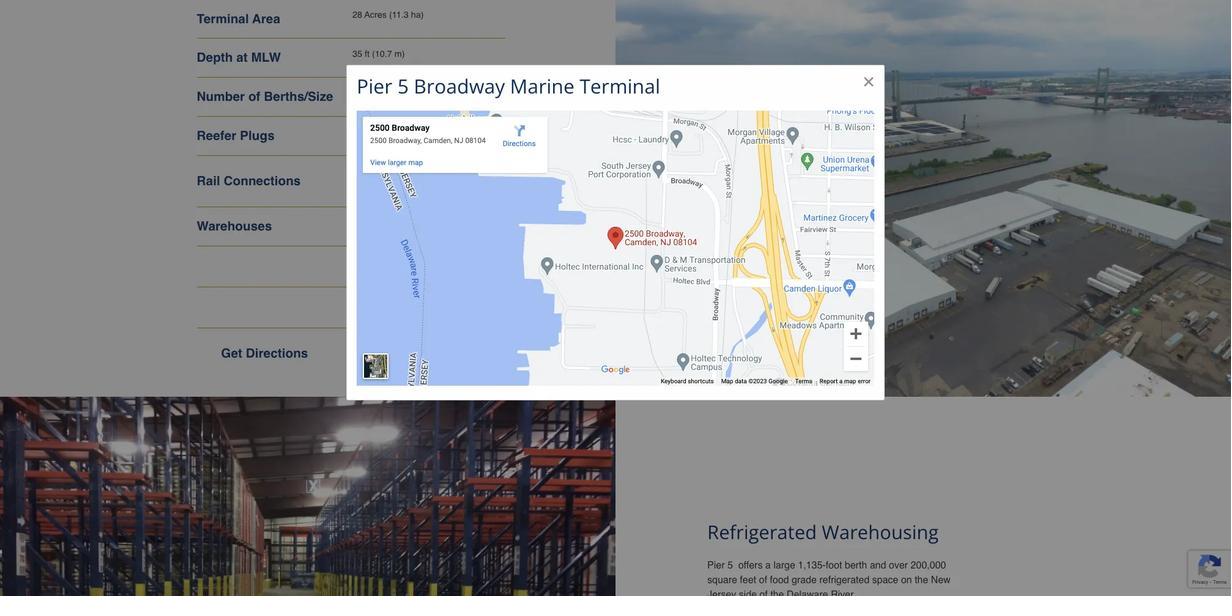 Task type: describe. For each thing, give the bounding box(es) containing it.
grade
[[792, 575, 817, 586]]

side
[[739, 590, 757, 597]]

0 horizontal spatial m)
[[395, 49, 405, 59]]

rail
[[197, 174, 220, 189]]

× button
[[863, 69, 874, 91]]

0 horizontal spatial the
[[770, 590, 784, 597]]

connections
[[224, 174, 301, 189]]

berth
[[360, 88, 381, 98]]

warehouse receipt
[[352, 298, 483, 312]]

tariff
[[352, 257, 392, 271]]

marine
[[510, 73, 574, 99]]

1
[[352, 88, 357, 98]]

delaware
[[787, 590, 828, 597]]

conrail
[[381, 179, 409, 189]]

tariff link
[[352, 257, 392, 271]]

reefer plugs
[[197, 128, 275, 143]]

over
[[889, 560, 908, 571]]

1,135-
[[798, 560, 826, 571]]

jersey
[[707, 590, 736, 597]]

a
[[765, 560, 771, 571]]

new
[[931, 575, 951, 586]]

28 acres (11.3 ha)
[[352, 10, 424, 20]]

hours
[[425, 346, 462, 361]]

refrigerated
[[819, 575, 869, 586]]

receipt
[[433, 298, 483, 312]]

at
[[236, 50, 248, 65]]

broadway
[[414, 73, 505, 99]]

acres
[[364, 10, 387, 20]]

pier 5 broadway marine terminal dialog
[[346, 65, 885, 401]]

depth
[[197, 50, 233, 65]]

river.
[[831, 590, 856, 597]]

|
[[418, 88, 420, 98]]

35
[[352, 49, 362, 59]]

2 vertical spatial of
[[760, 590, 768, 597]]

ha)
[[411, 10, 424, 20]]

food
[[770, 575, 789, 586]]

berths/size
[[264, 89, 333, 104]]

1 berth (1,135 ft | 345 m)
[[352, 88, 450, 98]]

(207,000
[[427, 218, 462, 228]]

pier for pier 5 broadway marine terminal
[[357, 73, 392, 99]]

get
[[221, 346, 242, 361]]

gate
[[394, 346, 422, 361]]

200,000
[[911, 560, 946, 571]]

(11.3
[[389, 10, 409, 20]]

and
[[870, 560, 886, 571]]

(10.7
[[372, 49, 392, 59]]

on
[[901, 575, 912, 586]]

pier for pier 5  offers a large 1,135-foot berth and over 200,000 square feet of food grade refrigerated space on the new jersey side of the delaware river.
[[707, 560, 725, 571]]



Task type: locate. For each thing, give the bounding box(es) containing it.
pier 5 broadway marine terminal
[[357, 73, 660, 99]]

5
[[398, 73, 409, 99], [727, 560, 733, 571]]

reefer down number
[[197, 128, 236, 143]]

1 vertical spatial pier
[[707, 560, 725, 571]]

m) right 345
[[440, 88, 450, 98]]

100
[[352, 127, 367, 137]]

of right number
[[248, 89, 260, 104]]

square
[[707, 575, 737, 586]]

the
[[915, 575, 928, 586], [770, 590, 784, 597]]

1 horizontal spatial m)
[[440, 88, 450, 98]]

1 vertical spatial reefer
[[360, 218, 386, 228]]

×
[[863, 69, 874, 91]]

csx ns via conrail
[[352, 166, 409, 189]]

number
[[197, 89, 245, 104]]

via
[[367, 179, 378, 189]]

csx
[[352, 166, 371, 176]]

(1,135
[[383, 88, 408, 98]]

space
[[872, 575, 898, 586]]

terminal inside dialog
[[580, 73, 660, 99]]

0 vertical spatial pier
[[357, 73, 392, 99]]

3 reefer buildings (207,000 ft
[[352, 218, 469, 228]]

warehouses
[[197, 219, 272, 234]]

feet
[[740, 575, 756, 586]]

1 horizontal spatial 5
[[727, 560, 733, 571]]

5 inside dialog
[[398, 73, 409, 99]]

2 vertical spatial ft
[[464, 218, 469, 228]]

0 vertical spatial ft
[[365, 49, 370, 59]]

get directions
[[221, 346, 308, 361]]

gate hours
[[394, 346, 462, 361]]

pier down 35 ft (10.7 m)
[[357, 73, 392, 99]]

0 vertical spatial m)
[[395, 49, 405, 59]]

5 for broadway
[[398, 73, 409, 99]]

28
[[352, 10, 362, 20]]

the down food
[[770, 590, 784, 597]]

terminal area
[[197, 11, 280, 26]]

berth
[[845, 560, 867, 571]]

mlw
[[251, 50, 281, 65]]

pier inside dialog
[[357, 73, 392, 99]]

35 ft (10.7 m)
[[352, 49, 405, 59]]

pier up square
[[707, 560, 725, 571]]

ft right (207,000
[[464, 218, 469, 228]]

directions
[[246, 346, 308, 361]]

1 vertical spatial 5
[[727, 560, 733, 571]]

ft left |
[[411, 88, 416, 98]]

0 horizontal spatial pier
[[357, 73, 392, 99]]

1 horizontal spatial reefer
[[360, 218, 386, 228]]

m) right (10.7
[[395, 49, 405, 59]]

345
[[423, 88, 437, 98]]

the right on
[[915, 575, 928, 586]]

rail connections
[[197, 174, 301, 189]]

terminal
[[197, 11, 249, 26], [580, 73, 660, 99]]

5 inside pier 5  offers a large 1,135-foot berth and over 200,000 square feet of food grade refrigerated space on the new jersey side of the delaware river.
[[727, 560, 733, 571]]

1 horizontal spatial pier
[[707, 560, 725, 571]]

1 horizontal spatial the
[[915, 575, 928, 586]]

buildings
[[389, 218, 424, 228]]

of
[[248, 89, 260, 104], [759, 575, 767, 586], [760, 590, 768, 597]]

number of berths/size
[[197, 89, 333, 104]]

pier inside pier 5  offers a large 1,135-foot berth and over 200,000 square feet of food grade refrigerated space on the new jersey side of the delaware river.
[[707, 560, 725, 571]]

1 vertical spatial terminal
[[580, 73, 660, 99]]

5 up square
[[727, 560, 733, 571]]

0 vertical spatial of
[[248, 89, 260, 104]]

0 horizontal spatial 5
[[398, 73, 409, 99]]

2 horizontal spatial ft
[[464, 218, 469, 228]]

0 horizontal spatial reefer
[[197, 128, 236, 143]]

large
[[774, 560, 795, 571]]

ft
[[365, 49, 370, 59], [411, 88, 416, 98], [464, 218, 469, 228]]

of right "side"
[[760, 590, 768, 597]]

0 horizontal spatial terminal
[[197, 11, 249, 26]]

3
[[352, 218, 357, 228]]

0 vertical spatial reefer
[[197, 128, 236, 143]]

1 vertical spatial ft
[[411, 88, 416, 98]]

0 vertical spatial 5
[[398, 73, 409, 99]]

of right 'feet'
[[759, 575, 767, 586]]

plugs
[[240, 128, 275, 143]]

1 vertical spatial of
[[759, 575, 767, 586]]

area
[[252, 11, 280, 26]]

1 horizontal spatial ft
[[411, 88, 416, 98]]

1 vertical spatial m)
[[440, 88, 450, 98]]

warehouse
[[352, 298, 430, 312]]

reefer
[[197, 128, 236, 143], [360, 218, 386, 228]]

warehouse receipt link
[[352, 298, 483, 312]]

depth at mlw
[[197, 50, 281, 65]]

0 vertical spatial the
[[915, 575, 928, 586]]

m)
[[395, 49, 405, 59], [440, 88, 450, 98]]

0 horizontal spatial ft
[[365, 49, 370, 59]]

5 for a
[[727, 560, 733, 571]]

pier 5  offers a large 1,135-foot berth and over 200,000 square feet of food grade refrigerated space on the new jersey side of the delaware river.
[[707, 560, 951, 597]]

foot
[[826, 560, 842, 571]]

1 horizontal spatial terminal
[[580, 73, 660, 99]]

0 vertical spatial terminal
[[197, 11, 249, 26]]

1 vertical spatial the
[[770, 590, 784, 597]]

reefer right the 3
[[360, 218, 386, 228]]

5 left |
[[398, 73, 409, 99]]

pier
[[357, 73, 392, 99], [707, 560, 725, 571]]

ns
[[352, 179, 365, 189]]

ft right 35
[[365, 49, 370, 59]]



Task type: vqa. For each thing, say whether or not it's contained in the screenshot.
the left Reefer
yes



